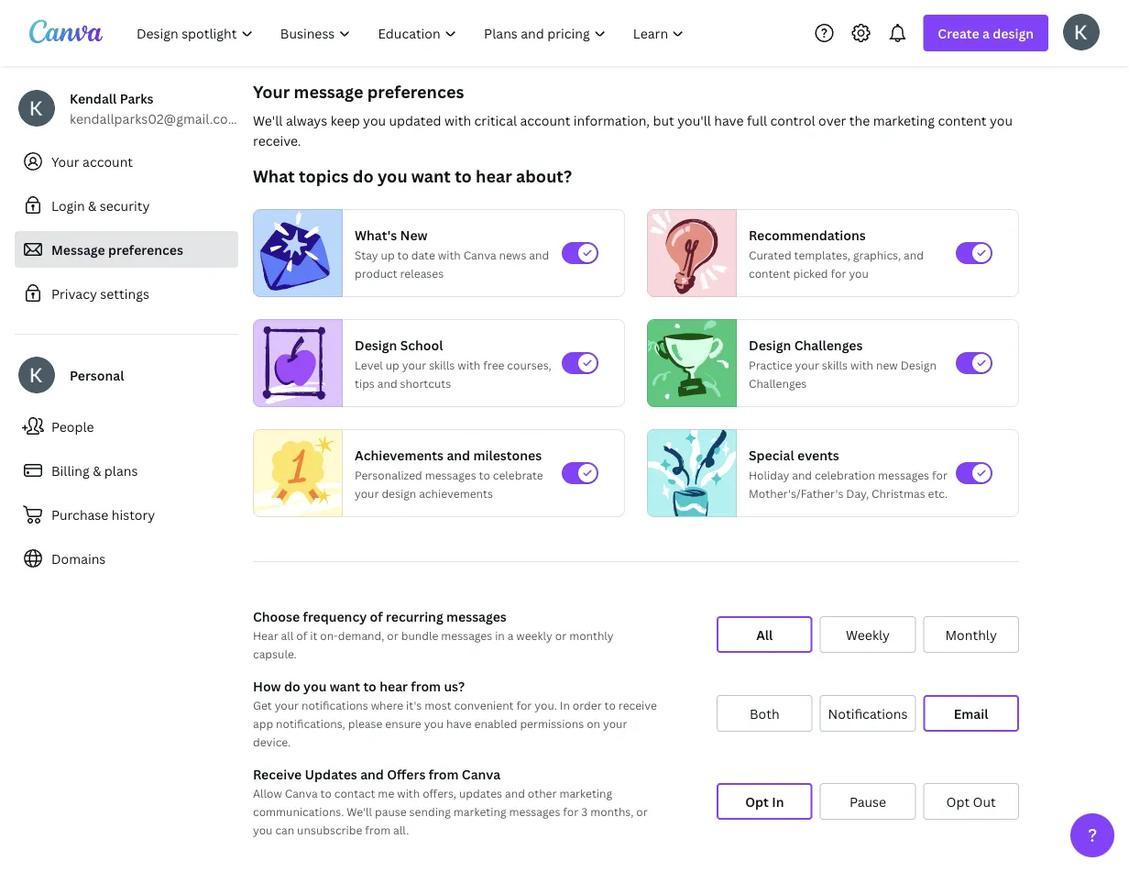 Task type: locate. For each thing, give the bounding box(es) containing it.
in inside how do you want to hear from us? get your notifications where it's most convenient for you. in order to receive app notifications, please ensure you have enabled permissions on your device.
[[560, 697, 570, 713]]

1 horizontal spatial marketing
[[560, 785, 613, 801]]

for
[[831, 265, 847, 281], [933, 467, 948, 482], [517, 697, 532, 713], [563, 804, 579, 819]]

up inside 'design school level up your skills with free courses, tips and shortcuts'
[[386, 357, 400, 372]]

1 horizontal spatial do
[[353, 165, 374, 187]]

date
[[412, 247, 435, 262]]

0 horizontal spatial hear
[[380, 677, 408, 695]]

demand,
[[338, 628, 385, 643]]

topic image left tips
[[254, 319, 335, 407]]

0 vertical spatial we'll
[[253, 111, 283, 129]]

2 skills from the left
[[822, 357, 848, 372]]

we'll inside the receive updates and offers from canva allow canva to contact me with offers, updates and other marketing communications. we'll pause sending marketing messages for 3 months, or you can unsubscribe from all.
[[347, 804, 372, 819]]

what's
[[355, 226, 397, 243]]

0 horizontal spatial do
[[284, 677, 301, 695]]

1 vertical spatial hear
[[380, 677, 408, 695]]

practice
[[749, 357, 793, 372]]

want up notifications
[[330, 677, 360, 695]]

kendall parks kendallparks02@gmail.com
[[70, 89, 240, 127]]

bundle
[[401, 628, 439, 643]]

we'll up 'receive.'
[[253, 111, 283, 129]]

pause
[[375, 804, 407, 819]]

& left plans
[[93, 462, 101, 479]]

design inside the create a design dropdown button
[[993, 24, 1034, 42]]

skills
[[429, 357, 455, 372], [822, 357, 848, 372]]

0 horizontal spatial your
[[51, 153, 79, 170]]

opt for opt out
[[947, 793, 970, 810]]

hear up where
[[380, 677, 408, 695]]

do inside how do you want to hear from us? get your notifications where it's most convenient for you. in order to receive app notifications, please ensure you have enabled permissions on your device.
[[284, 677, 301, 695]]

we'll always keep you updated with critical account information, but you'll have full control over the marketing content you receive.
[[253, 111, 1013, 149]]

do right the how
[[284, 677, 301, 695]]

for left 3
[[563, 804, 579, 819]]

have down "most"
[[447, 716, 472, 731]]

content down the curated
[[749, 265, 791, 281]]

what's new stay up to date with canva news and product releases
[[355, 226, 549, 281]]

design down the personalized
[[382, 486, 417, 501]]

in right you.
[[560, 697, 570, 713]]

challenges down practice
[[749, 376, 807, 391]]

1 horizontal spatial of
[[370, 608, 383, 625]]

skills inside design challenges practice your skills with new design challenges
[[822, 357, 848, 372]]

2 vertical spatial from
[[365, 822, 391, 837]]

marketing down updates
[[454, 804, 507, 819]]

celebration
[[815, 467, 876, 482]]

message preferences link
[[15, 231, 238, 268]]

of up demand,
[[370, 608, 383, 625]]

1 opt from the left
[[746, 793, 769, 810]]

0 vertical spatial canva
[[464, 247, 497, 262]]

with left 'critical'
[[445, 111, 471, 129]]

have inside we'll always keep you updated with critical account information, but you'll have full control over the marketing content you receive.
[[715, 111, 744, 129]]

content
[[939, 111, 987, 129], [749, 265, 791, 281]]

with down offers
[[397, 785, 420, 801]]

communications.
[[253, 804, 344, 819]]

you down graphics,
[[850, 265, 869, 281]]

1 horizontal spatial a
[[983, 24, 990, 42]]

to left date
[[398, 247, 409, 262]]

1 vertical spatial content
[[749, 265, 791, 281]]

0 vertical spatial design
[[993, 24, 1034, 42]]

it
[[310, 628, 318, 643]]

have left full
[[715, 111, 744, 129]]

1 vertical spatial up
[[386, 357, 400, 372]]

messages inside achievements and milestones personalized messages to celebrate your design achievements
[[425, 467, 477, 482]]

or right months,
[[637, 804, 648, 819]]

0 horizontal spatial we'll
[[253, 111, 283, 129]]

hear
[[476, 165, 512, 187], [380, 677, 408, 695]]

skills up shortcuts
[[429, 357, 455, 372]]

1 vertical spatial do
[[284, 677, 301, 695]]

topic image left the personalized
[[254, 425, 342, 521]]

or
[[387, 628, 399, 643], [556, 628, 567, 643], [637, 804, 648, 819]]

1 vertical spatial a
[[508, 628, 514, 643]]

1 horizontal spatial your
[[253, 80, 290, 103]]

your inside 'design school level up your skills with free courses, tips and shortcuts'
[[402, 357, 427, 372]]

1 horizontal spatial or
[[556, 628, 567, 643]]

domains link
[[15, 540, 238, 577]]

people link
[[15, 408, 238, 445]]

1 vertical spatial marketing
[[560, 785, 613, 801]]

1 vertical spatial we'll
[[347, 804, 372, 819]]

hear left about?
[[476, 165, 512, 187]]

0 horizontal spatial content
[[749, 265, 791, 281]]

canva up updates
[[462, 765, 501, 783]]

up inside 'what's new stay up to date with canva news and product releases'
[[381, 247, 395, 262]]

topic image for what's new
[[254, 209, 335, 297]]

offers
[[387, 765, 426, 783]]

0 vertical spatial hear
[[476, 165, 512, 187]]

0 vertical spatial content
[[939, 111, 987, 129]]

Email button
[[924, 695, 1020, 732]]

have
[[715, 111, 744, 129], [447, 716, 472, 731]]

1 horizontal spatial preferences
[[368, 80, 464, 103]]

want
[[412, 165, 451, 187], [330, 677, 360, 695]]

with left free at left
[[458, 357, 481, 372]]

your
[[253, 80, 290, 103], [51, 153, 79, 170]]

how do you want to hear from us? get your notifications where it's most convenient for you. in order to receive app notifications, please ensure you have enabled permissions on your device.
[[253, 677, 657, 749]]

kendall parks image
[[1064, 14, 1100, 50]]

but
[[653, 111, 675, 129]]

Notifications button
[[820, 695, 916, 732]]

0 horizontal spatial account
[[83, 153, 133, 170]]

special events holiday and celebration messages for mother's/father's day, christmas etc.
[[749, 446, 948, 501]]

in down both button at bottom right
[[772, 793, 785, 810]]

0 vertical spatial your
[[253, 80, 290, 103]]

Weekly button
[[820, 616, 916, 653]]

top level navigation element
[[125, 15, 700, 51]]

history
[[112, 506, 155, 523]]

messages inside the receive updates and offers from canva allow canva to contact me with offers, updates and other marketing communications. we'll pause sending marketing messages for 3 months, or you can unsubscribe from all.
[[509, 804, 561, 819]]

device.
[[253, 734, 291, 749]]

canva
[[464, 247, 497, 262], [462, 765, 501, 783], [285, 785, 318, 801]]

a right in
[[508, 628, 514, 643]]

from down pause
[[365, 822, 391, 837]]

1 horizontal spatial design
[[749, 336, 792, 354]]

all
[[757, 626, 773, 643]]

new
[[400, 226, 428, 243]]

marketing right the
[[874, 111, 935, 129]]

frequency
[[303, 608, 367, 625]]

messages down other
[[509, 804, 561, 819]]

or right weekly
[[556, 628, 567, 643]]

1 horizontal spatial opt
[[947, 793, 970, 810]]

and inside achievements and milestones personalized messages to celebrate your design achievements
[[447, 446, 471, 464]]

and up mother's/father's
[[793, 467, 813, 482]]

do right "topics"
[[353, 165, 374, 187]]

privacy settings link
[[15, 275, 238, 312]]

opt out
[[947, 793, 997, 810]]

you up notifications
[[304, 677, 327, 695]]

notifications,
[[276, 716, 346, 731]]

topic image
[[254, 209, 335, 297], [648, 209, 729, 297], [254, 319, 335, 407], [648, 319, 729, 407], [254, 425, 342, 521], [648, 425, 736, 521]]

0 horizontal spatial design
[[355, 336, 397, 354]]

1 skills from the left
[[429, 357, 455, 372]]

personalized
[[355, 467, 423, 482]]

0 horizontal spatial marketing
[[454, 804, 507, 819]]

marketing up 3
[[560, 785, 613, 801]]

0 horizontal spatial or
[[387, 628, 399, 643]]

design for design school
[[355, 336, 397, 354]]

preferences up privacy settings link
[[108, 241, 183, 258]]

canva left news
[[464, 247, 497, 262]]

out
[[974, 793, 997, 810]]

0 horizontal spatial of
[[296, 628, 307, 643]]

your right practice
[[796, 357, 820, 372]]

account up login & security
[[83, 153, 133, 170]]

or left bundle
[[387, 628, 399, 643]]

day,
[[847, 486, 869, 501]]

preferences up updated
[[368, 80, 464, 103]]

enabled
[[475, 716, 518, 731]]

1 horizontal spatial in
[[772, 793, 785, 810]]

messages inside special events holiday and celebration messages for mother's/father's day, christmas etc.
[[879, 467, 930, 482]]

your account
[[51, 153, 133, 170]]

canva inside 'what's new stay up to date with canva news and product releases'
[[464, 247, 497, 262]]

0 vertical spatial in
[[560, 697, 570, 713]]

for up 'etc.'
[[933, 467, 948, 482]]

monthly
[[946, 626, 998, 643]]

opt left the out
[[947, 793, 970, 810]]

1 vertical spatial want
[[330, 677, 360, 695]]

2 horizontal spatial marketing
[[874, 111, 935, 129]]

from up it's
[[411, 677, 441, 695]]

0 vertical spatial account
[[520, 111, 571, 129]]

a right create
[[983, 24, 990, 42]]

monthly
[[570, 628, 614, 643]]

0 vertical spatial up
[[381, 247, 395, 262]]

for down templates,
[[831, 265, 847, 281]]

and right tips
[[378, 376, 398, 391]]

content inside "recommendations curated templates, graphics, and content picked for you"
[[749, 265, 791, 281]]

preferences
[[368, 80, 464, 103], [108, 241, 183, 258]]

0 horizontal spatial preferences
[[108, 241, 183, 258]]

get
[[253, 697, 272, 713]]

0 vertical spatial &
[[88, 197, 97, 214]]

1 horizontal spatial have
[[715, 111, 744, 129]]

your inside design challenges practice your skills with new design challenges
[[796, 357, 820, 372]]

0 vertical spatial marketing
[[874, 111, 935, 129]]

you down the create a design dropdown button
[[990, 111, 1013, 129]]

0 horizontal spatial opt
[[746, 793, 769, 810]]

0 horizontal spatial have
[[447, 716, 472, 731]]

marketing for the
[[874, 111, 935, 129]]

1 horizontal spatial design
[[993, 24, 1034, 42]]

topic image left holiday
[[648, 425, 736, 521]]

and right graphics,
[[904, 247, 924, 262]]

and left other
[[505, 785, 525, 801]]

you inside "recommendations curated templates, graphics, and content picked for you"
[[850, 265, 869, 281]]

2 opt from the left
[[947, 793, 970, 810]]

design right create
[[993, 24, 1034, 42]]

have inside how do you want to hear from us? get your notifications where it's most convenient for you. in order to receive app notifications, please ensure you have enabled permissions on your device.
[[447, 716, 472, 731]]

order
[[573, 697, 602, 713]]

1 vertical spatial &
[[93, 462, 101, 479]]

message
[[294, 80, 364, 103]]

and inside 'design school level up your skills with free courses, tips and shortcuts'
[[378, 376, 398, 391]]

topic image left practice
[[648, 319, 729, 407]]

up right level
[[386, 357, 400, 372]]

& right login on the top left of page
[[88, 197, 97, 214]]

account right 'critical'
[[520, 111, 571, 129]]

design up level
[[355, 336, 397, 354]]

0 vertical spatial have
[[715, 111, 744, 129]]

with right date
[[438, 247, 461, 262]]

your account link
[[15, 143, 238, 180]]

1 vertical spatial have
[[447, 716, 472, 731]]

how
[[253, 677, 281, 695]]

design
[[355, 336, 397, 354], [749, 336, 792, 354], [901, 357, 937, 372]]

with left new
[[851, 357, 874, 372]]

your for your message preferences
[[253, 80, 290, 103]]

christmas
[[872, 486, 926, 501]]

create
[[938, 24, 980, 42]]

skills left new
[[822, 357, 848, 372]]

canva up 'communications.'
[[285, 785, 318, 801]]

design right new
[[901, 357, 937, 372]]

content down create
[[939, 111, 987, 129]]

me
[[378, 785, 395, 801]]

up for what's
[[381, 247, 395, 262]]

you left 'can'
[[253, 822, 273, 837]]

keep
[[331, 111, 360, 129]]

messages up the christmas
[[879, 467, 930, 482]]

challenges down picked
[[795, 336, 863, 354]]

& for login
[[88, 197, 97, 214]]

& for billing
[[93, 462, 101, 479]]

and inside 'what's new stay up to date with canva news and product releases'
[[529, 247, 549, 262]]

messages up achievements
[[425, 467, 477, 482]]

1 vertical spatial in
[[772, 793, 785, 810]]

of
[[370, 608, 383, 625], [296, 628, 307, 643]]

0 horizontal spatial in
[[560, 697, 570, 713]]

your for your account
[[51, 153, 79, 170]]

receive updates and offers from canva allow canva to contact me with offers, updates and other marketing communications. we'll pause sending marketing messages for 3 months, or you can unsubscribe from all.
[[253, 765, 648, 837]]

you inside the receive updates and offers from canva allow canva to contact me with offers, updates and other marketing communications. we'll pause sending marketing messages for 3 months, or you can unsubscribe from all.
[[253, 822, 273, 837]]

please
[[348, 716, 383, 731]]

design up practice
[[749, 336, 792, 354]]

messages left in
[[441, 628, 493, 643]]

Both button
[[717, 695, 813, 732]]

convenient
[[454, 697, 514, 713]]

and right news
[[529, 247, 549, 262]]

0 vertical spatial a
[[983, 24, 990, 42]]

topic image left stay
[[254, 209, 335, 297]]

information,
[[574, 111, 650, 129]]

where
[[371, 697, 404, 713]]

pause
[[850, 793, 887, 810]]

0 horizontal spatial design
[[382, 486, 417, 501]]

for left you.
[[517, 697, 532, 713]]

and up achievements
[[447, 446, 471, 464]]

to down milestones on the left of page
[[479, 467, 490, 482]]

1 horizontal spatial account
[[520, 111, 571, 129]]

account inside we'll always keep you updated with critical account information, but you'll have full control over the marketing content you receive.
[[520, 111, 571, 129]]

of left "it"
[[296, 628, 307, 643]]

3
[[582, 804, 588, 819]]

marketing for other
[[560, 785, 613, 801]]

design inside 'design school level up your skills with free courses, tips and shortcuts'
[[355, 336, 397, 354]]

account
[[520, 111, 571, 129], [83, 153, 133, 170]]

your up "always"
[[253, 80, 290, 103]]

2 horizontal spatial or
[[637, 804, 648, 819]]

and
[[529, 247, 549, 262], [904, 247, 924, 262], [378, 376, 398, 391], [447, 446, 471, 464], [793, 467, 813, 482], [361, 765, 384, 783], [505, 785, 525, 801]]

1 horizontal spatial content
[[939, 111, 987, 129]]

login & security
[[51, 197, 150, 214]]

design school level up your skills with free courses, tips and shortcuts
[[355, 336, 552, 391]]

create a design
[[938, 24, 1034, 42]]

1 horizontal spatial skills
[[822, 357, 848, 372]]

login
[[51, 197, 85, 214]]

recommendations
[[749, 226, 866, 243]]

updated
[[389, 111, 442, 129]]

0 horizontal spatial a
[[508, 628, 514, 643]]

milestones
[[474, 446, 542, 464]]

to up where
[[364, 677, 377, 695]]

Opt Out button
[[924, 783, 1020, 820]]

over
[[819, 111, 847, 129]]

we'll down 'contact'
[[347, 804, 372, 819]]

up for design
[[386, 357, 400, 372]]

1 vertical spatial account
[[83, 153, 133, 170]]

on
[[587, 716, 601, 731]]

0 vertical spatial want
[[412, 165, 451, 187]]

2 vertical spatial canva
[[285, 785, 318, 801]]

2 vertical spatial marketing
[[454, 804, 507, 819]]

0 horizontal spatial skills
[[429, 357, 455, 372]]

and up the me
[[361, 765, 384, 783]]

topic image for special events
[[648, 425, 736, 521]]

marketing inside we'll always keep you updated with critical account information, but you'll have full control over the marketing content you receive.
[[874, 111, 935, 129]]

0 horizontal spatial want
[[330, 677, 360, 695]]

create a design button
[[924, 15, 1049, 51]]

from inside how do you want to hear from us? get your notifications where it's most convenient for you. in order to receive app notifications, please ensure you have enabled permissions on your device.
[[411, 677, 441, 695]]

up right stay
[[381, 247, 395, 262]]

opt down both
[[746, 793, 769, 810]]

your up login on the top left of page
[[51, 153, 79, 170]]

your down the personalized
[[355, 486, 379, 501]]

0 vertical spatial do
[[353, 165, 374, 187]]

design
[[993, 24, 1034, 42], [382, 486, 417, 501]]

your down school
[[402, 357, 427, 372]]

1 vertical spatial design
[[382, 486, 417, 501]]

a inside choose frequency of recurring messages hear all of it on-demand, or bundle messages in a weekly or monthly capsule.
[[508, 628, 514, 643]]

want down updated
[[412, 165, 451, 187]]

from up the offers,
[[429, 765, 459, 783]]

1 vertical spatial your
[[51, 153, 79, 170]]

1 horizontal spatial we'll
[[347, 804, 372, 819]]

to down "updates"
[[321, 785, 332, 801]]

topic image left the curated
[[648, 209, 729, 297]]

0 vertical spatial from
[[411, 677, 441, 695]]



Task type: describe. For each thing, give the bounding box(es) containing it.
settings
[[100, 285, 149, 302]]

0 vertical spatial preferences
[[368, 80, 464, 103]]

both
[[750, 705, 780, 722]]

news
[[499, 247, 527, 262]]

celebrate
[[493, 467, 544, 482]]

achievements and milestones personalized messages to celebrate your design achievements
[[355, 446, 544, 501]]

for inside how do you want to hear from us? get your notifications where it's most convenient for you. in order to receive app notifications, please ensure you have enabled permissions on your device.
[[517, 697, 532, 713]]

0 vertical spatial of
[[370, 608, 383, 625]]

with inside 'design school level up your skills with free courses, tips and shortcuts'
[[458, 357, 481, 372]]

design inside achievements and milestones personalized messages to celebrate your design achievements
[[382, 486, 417, 501]]

us?
[[444, 677, 465, 695]]

1 vertical spatial from
[[429, 765, 459, 783]]

app
[[253, 716, 273, 731]]

you down updated
[[378, 165, 408, 187]]

it's
[[406, 697, 422, 713]]

Opt In button
[[717, 783, 813, 820]]

achievements
[[419, 486, 493, 501]]

kendallparks02@gmail.com
[[70, 110, 240, 127]]

to inside the receive updates and offers from canva allow canva to contact me with offers, updates and other marketing communications. we'll pause sending marketing messages for 3 months, or you can unsubscribe from all.
[[321, 785, 332, 801]]

1 vertical spatial of
[[296, 628, 307, 643]]

a inside dropdown button
[[983, 24, 990, 42]]

1 horizontal spatial want
[[412, 165, 451, 187]]

2 horizontal spatial design
[[901, 357, 937, 372]]

security
[[100, 197, 150, 214]]

your right get
[[275, 697, 299, 713]]

for inside the receive updates and offers from canva allow canva to contact me with offers, updates and other marketing communications. we'll pause sending marketing messages for 3 months, or you can unsubscribe from all.
[[563, 804, 579, 819]]

1 vertical spatial canva
[[462, 765, 501, 783]]

All button
[[717, 616, 813, 653]]

and inside "recommendations curated templates, graphics, and content picked for you"
[[904, 247, 924, 262]]

message
[[51, 241, 105, 258]]

and inside special events holiday and celebration messages for mother's/father's day, christmas etc.
[[793, 467, 813, 482]]

message preferences
[[51, 241, 183, 258]]

new
[[877, 357, 898, 372]]

we'll inside we'll always keep you updated with critical account information, but you'll have full control over the marketing content you receive.
[[253, 111, 283, 129]]

canva for canva
[[285, 785, 318, 801]]

with inside design challenges practice your skills with new design challenges
[[851, 357, 874, 372]]

choose
[[253, 608, 300, 625]]

full
[[747, 111, 768, 129]]

messages up in
[[447, 608, 507, 625]]

purchase history
[[51, 506, 155, 523]]

privacy settings
[[51, 285, 149, 302]]

in
[[495, 628, 505, 643]]

months,
[[591, 804, 634, 819]]

events
[[798, 446, 840, 464]]

always
[[286, 111, 328, 129]]

what
[[253, 165, 295, 187]]

product
[[355, 265, 398, 281]]

all
[[281, 628, 294, 643]]

personal
[[70, 366, 124, 384]]

billing
[[51, 462, 90, 479]]

to inside 'what's new stay up to date with canva news and product releases'
[[398, 247, 409, 262]]

skills inside 'design school level up your skills with free courses, tips and shortcuts'
[[429, 357, 455, 372]]

Monthly button
[[924, 616, 1020, 653]]

notifications
[[302, 697, 368, 713]]

to right order
[[605, 697, 616, 713]]

your right on
[[603, 716, 628, 731]]

email
[[954, 705, 989, 722]]

critical
[[475, 111, 517, 129]]

mother's/father's
[[749, 486, 844, 501]]

topic image for recommendations
[[648, 209, 729, 297]]

recommendations curated templates, graphics, and content picked for you
[[749, 226, 924, 281]]

curated
[[749, 247, 792, 262]]

with inside we'll always keep you updated with critical account information, but you'll have full control over the marketing content you receive.
[[445, 111, 471, 129]]

want inside how do you want to hear from us? get your notifications where it's most convenient for you. in order to receive app notifications, please ensure you have enabled permissions on your device.
[[330, 677, 360, 695]]

unsubscribe
[[297, 822, 363, 837]]

privacy
[[51, 285, 97, 302]]

canva for date
[[464, 247, 497, 262]]

billing & plans link
[[15, 452, 238, 489]]

to up 'what's new stay up to date with canva news and product releases'
[[455, 165, 472, 187]]

billing & plans
[[51, 462, 138, 479]]

with inside the receive updates and offers from canva allow canva to contact me with offers, updates and other marketing communications. we'll pause sending marketing messages for 3 months, or you can unsubscribe from all.
[[397, 785, 420, 801]]

1 vertical spatial preferences
[[108, 241, 183, 258]]

choose frequency of recurring messages hear all of it on-demand, or bundle messages in a weekly or monthly capsule.
[[253, 608, 614, 661]]

ensure
[[385, 716, 422, 731]]

you right keep
[[363, 111, 386, 129]]

or inside the receive updates and offers from canva allow canva to contact me with offers, updates and other marketing communications. we'll pause sending marketing messages for 3 months, or you can unsubscribe from all.
[[637, 804, 648, 819]]

people
[[51, 418, 94, 435]]

contact
[[334, 785, 375, 801]]

hear inside how do you want to hear from us? get your notifications where it's most convenient for you. in order to receive app notifications, please ensure you have enabled permissions on your device.
[[380, 677, 408, 695]]

graphics,
[[854, 247, 902, 262]]

for inside "recommendations curated templates, graphics, and content picked for you"
[[831, 265, 847, 281]]

school
[[400, 336, 443, 354]]

0 vertical spatial challenges
[[795, 336, 863, 354]]

releases
[[400, 265, 444, 281]]

weekly
[[846, 626, 890, 643]]

sending
[[410, 804, 451, 819]]

you down "most"
[[424, 716, 444, 731]]

1 horizontal spatial hear
[[476, 165, 512, 187]]

what topics do you want to hear about?
[[253, 165, 572, 187]]

design challenges practice your skills with new design challenges
[[749, 336, 937, 391]]

most
[[425, 697, 452, 713]]

to inside achievements and milestones personalized messages to celebrate your design achievements
[[479, 467, 490, 482]]

design for design challenges
[[749, 336, 792, 354]]

control
[[771, 111, 816, 129]]

1 vertical spatial challenges
[[749, 376, 807, 391]]

your message preferences
[[253, 80, 464, 103]]

templates,
[[795, 247, 851, 262]]

etc.
[[929, 486, 948, 501]]

can
[[275, 822, 295, 837]]

Pause button
[[820, 783, 916, 820]]

in inside button
[[772, 793, 785, 810]]

tips
[[355, 376, 375, 391]]

topics
[[299, 165, 349, 187]]

topic image for design challenges
[[648, 319, 729, 407]]

you.
[[535, 697, 557, 713]]

stay
[[355, 247, 378, 262]]

content inside we'll always keep you updated with critical account information, but you'll have full control over the marketing content you receive.
[[939, 111, 987, 129]]

plans
[[104, 462, 138, 479]]

purchase
[[51, 506, 109, 523]]

with inside 'what's new stay up to date with canva news and product releases'
[[438, 247, 461, 262]]

picked
[[794, 265, 829, 281]]

updates
[[459, 785, 503, 801]]

all.
[[394, 822, 409, 837]]

special
[[749, 446, 795, 464]]

topic image for design school
[[254, 319, 335, 407]]

your inside achievements and milestones personalized messages to celebrate your design achievements
[[355, 486, 379, 501]]

opt for opt in
[[746, 793, 769, 810]]

hear
[[253, 628, 278, 643]]

topic image for achievements and milestones
[[254, 425, 342, 521]]

for inside special events holiday and celebration messages for mother's/father's day, christmas etc.
[[933, 467, 948, 482]]

kendall
[[70, 89, 117, 107]]

notifications
[[829, 705, 908, 722]]

updates
[[305, 765, 357, 783]]

the
[[850, 111, 871, 129]]



Task type: vqa. For each thing, say whether or not it's contained in the screenshot.
group
no



